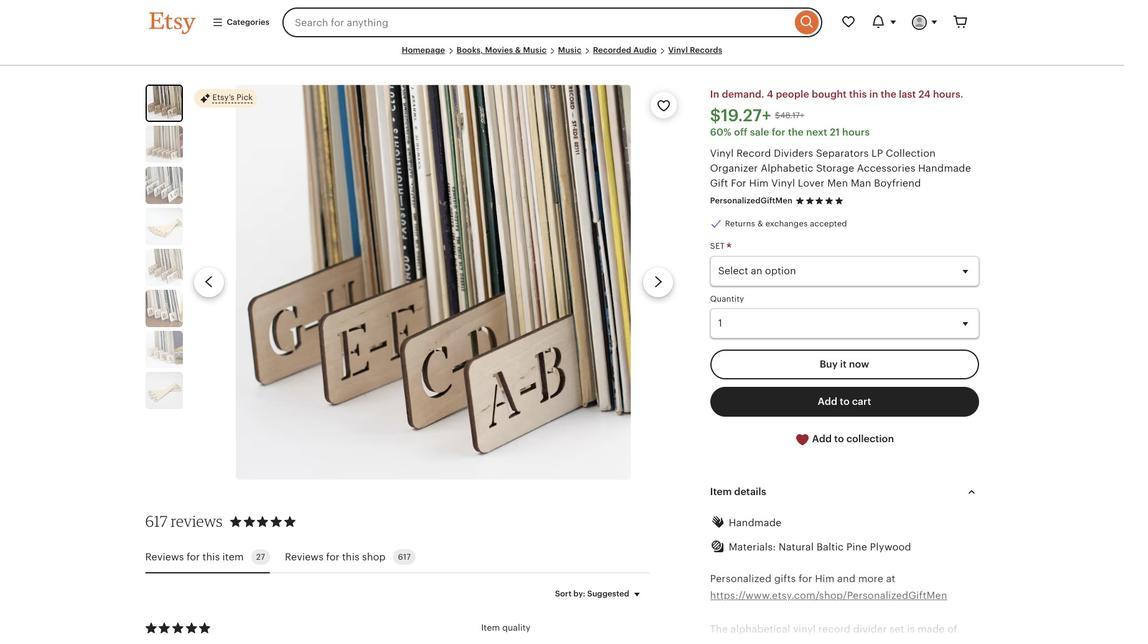 Task type: describe. For each thing, give the bounding box(es) containing it.
add to collection button
[[710, 424, 979, 455]]

personalizedgiftmen
[[710, 196, 793, 206]]

1 music from the left
[[523, 45, 547, 55]]

returns
[[725, 219, 755, 228]]

him inside vinyl record dividers separators lp collection organizer alphabetic storage accessories handmade gift for him vinyl lover men man boyfriend
[[749, 178, 769, 189]]

boyfriend
[[874, 178, 921, 189]]

reviews for reviews for this shop
[[285, 551, 324, 563]]

set
[[710, 242, 727, 251]]

reviews for this shop
[[285, 551, 386, 563]]

sort by: suggested button
[[546, 581, 654, 608]]

suggested
[[587, 589, 629, 599]]

60% off sale for the next 21 hours
[[710, 126, 870, 138]]

off
[[734, 126, 748, 138]]

add to collection
[[810, 433, 894, 445]]

homepage link
[[402, 45, 445, 55]]

personalizedgiftmen link
[[710, 196, 793, 206]]

& inside menu bar
[[515, 45, 521, 55]]

last
[[899, 88, 916, 100]]

hours.
[[933, 88, 964, 100]]

lp
[[872, 148, 883, 159]]

it
[[840, 358, 847, 370]]

music link
[[558, 45, 582, 55]]

lover
[[798, 178, 825, 189]]

record
[[737, 148, 771, 159]]

24
[[919, 88, 931, 100]]

617 for 617 reviews
[[145, 512, 168, 531]]

0 horizontal spatial vinyl record dividers separators lp collection organizer image 1 image
[[147, 86, 181, 121]]

vinyl for vinyl records
[[668, 45, 688, 55]]

cart
[[852, 396, 871, 407]]

people
[[776, 88, 810, 100]]

records
[[690, 45, 723, 55]]

buy it now button
[[710, 350, 979, 379]]

item quality
[[481, 623, 531, 633]]

vinyl record dividers separators lp collection organizer alphabetic storage accessories handmade gift for him vinyl lover men man boyfriend
[[710, 148, 971, 189]]

accepted
[[810, 219, 847, 228]]

baltic
[[817, 541, 844, 553]]

recorded audio
[[593, 45, 657, 55]]

1 horizontal spatial &
[[758, 219, 763, 228]]

sort
[[555, 589, 572, 599]]

storage
[[816, 163, 855, 174]]

audio
[[634, 45, 657, 55]]

reviews for this item
[[145, 551, 244, 563]]

0 vertical spatial the
[[881, 88, 897, 100]]

books, movies & music
[[457, 45, 547, 55]]

1 vertical spatial handmade
[[729, 517, 782, 529]]

organizer
[[710, 163, 758, 174]]

next
[[806, 126, 828, 138]]

recorded
[[593, 45, 632, 55]]

for down reviews
[[187, 551, 200, 563]]

gifts
[[775, 573, 796, 585]]

add to cart button
[[710, 387, 979, 417]]

accessories
[[857, 163, 916, 174]]

quantity
[[710, 294, 744, 303]]

Search for anything text field
[[283, 7, 792, 37]]

bought
[[812, 88, 847, 100]]

quality
[[502, 623, 531, 633]]

gift
[[710, 178, 728, 189]]

buy it now
[[820, 358, 869, 370]]

to for collection
[[834, 433, 844, 445]]

by:
[[574, 589, 585, 599]]

movies
[[485, 45, 513, 55]]

men
[[828, 178, 848, 189]]

collection
[[886, 148, 936, 159]]

etsy's
[[212, 93, 234, 102]]

vinyl record dividers separators lp collection organizer image 4 image
[[145, 208, 183, 245]]

books,
[[457, 45, 483, 55]]

617 reviews
[[145, 512, 223, 531]]

categories
[[227, 17, 270, 27]]

4
[[767, 88, 774, 100]]

separators
[[816, 148, 869, 159]]

60%
[[710, 126, 732, 138]]

vinyl record dividers separators lp collection organizer image 7 image
[[145, 331, 183, 368]]

https://www.etsy.com/shop/personalizedgiftmen
[[710, 590, 948, 602]]

handmade inside vinyl record dividers separators lp collection organizer alphabetic storage accessories handmade gift for him vinyl lover men man boyfriend
[[918, 163, 971, 174]]

materials:
[[729, 541, 776, 553]]

and
[[838, 573, 856, 585]]

personalized
[[710, 573, 772, 585]]

in
[[710, 88, 720, 100]]

none search field inside categories "banner"
[[283, 7, 822, 37]]

to for cart
[[840, 396, 850, 407]]

$19.27+
[[710, 106, 771, 125]]

categories banner
[[127, 0, 998, 45]]

vinyl record dividers separators lp collection organizer set of 26 image
[[145, 290, 183, 327]]

demand.
[[722, 88, 765, 100]]

more
[[859, 573, 884, 585]]



Task type: locate. For each thing, give the bounding box(es) containing it.
vinyl record dividers separators lp collection organizer set of 13 image
[[145, 167, 183, 204]]

0 horizontal spatial item
[[481, 623, 500, 633]]

homepage
[[402, 45, 445, 55]]

recorded audio link
[[593, 45, 657, 55]]

None search field
[[283, 7, 822, 37]]

&
[[515, 45, 521, 55], [758, 219, 763, 228]]

this left in
[[849, 88, 867, 100]]

tab list containing reviews for this item
[[145, 542, 649, 574]]

item for item details
[[710, 486, 732, 497]]

1 vertical spatial 617
[[398, 553, 411, 562]]

for left shop
[[326, 551, 340, 563]]

1 horizontal spatial this
[[342, 551, 360, 563]]

reviews
[[171, 512, 223, 531]]

materials: natural baltic pine plywood
[[729, 541, 912, 553]]

personalized gifts for him and more at https://www.etsy.com/shop/personalizedgiftmen
[[710, 573, 948, 602]]

this
[[849, 88, 867, 100], [203, 551, 220, 563], [342, 551, 360, 563]]

to left the cart at bottom right
[[840, 396, 850, 407]]

handmade
[[918, 163, 971, 174], [729, 517, 782, 529]]

add left the cart at bottom right
[[818, 396, 838, 407]]

2 vertical spatial vinyl
[[772, 178, 795, 189]]

2 horizontal spatial this
[[849, 88, 867, 100]]

vinyl records link
[[668, 45, 723, 55]]

this for reviews for this item
[[203, 551, 220, 563]]

1 vertical spatial him
[[815, 573, 835, 585]]

1 vertical spatial to
[[834, 433, 844, 445]]

vinyl record dividers separators lp collection organizer set of 6 image
[[145, 126, 183, 163]]

sort by: suggested
[[555, 589, 629, 599]]

alphabetic
[[761, 163, 814, 174]]

617
[[145, 512, 168, 531], [398, 553, 411, 562]]

add inside add to cart button
[[818, 396, 838, 407]]

etsy's pick button
[[194, 88, 258, 108]]

vinyl up organizer
[[710, 148, 734, 159]]

music down the search for anything text box
[[523, 45, 547, 55]]

0 vertical spatial to
[[840, 396, 850, 407]]

vinyl for vinyl record dividers separators lp collection organizer alphabetic storage accessories handmade gift for him vinyl lover men man boyfriend
[[710, 148, 734, 159]]

tab list
[[145, 542, 649, 574]]

in
[[870, 88, 879, 100]]

0 vertical spatial handmade
[[918, 163, 971, 174]]

& right movies
[[515, 45, 521, 55]]

menu bar
[[149, 45, 975, 66]]

add inside add to collection button
[[812, 433, 832, 445]]

1 horizontal spatial the
[[881, 88, 897, 100]]

reviews for reviews for this item
[[145, 551, 184, 563]]

0 vertical spatial vinyl
[[668, 45, 688, 55]]

item left quality
[[481, 623, 500, 633]]

books, movies & music link
[[457, 45, 547, 55]]

21
[[830, 126, 840, 138]]

plywood
[[870, 541, 912, 553]]

sale
[[750, 126, 770, 138]]

0 horizontal spatial handmade
[[729, 517, 782, 529]]

0 horizontal spatial music
[[523, 45, 547, 55]]

2 horizontal spatial vinyl
[[772, 178, 795, 189]]

0 horizontal spatial 617
[[145, 512, 168, 531]]

27
[[256, 553, 265, 562]]

1 reviews from the left
[[145, 551, 184, 563]]

add to cart
[[818, 396, 871, 407]]

item
[[710, 486, 732, 497], [481, 623, 500, 633]]

returns & exchanges accepted
[[725, 219, 847, 228]]

handmade up materials:
[[729, 517, 782, 529]]

man
[[851, 178, 872, 189]]

0 vertical spatial add
[[818, 396, 838, 407]]

617 left reviews
[[145, 512, 168, 531]]

vinyl left records
[[668, 45, 688, 55]]

item details button
[[699, 477, 990, 507]]

to left "collection"
[[834, 433, 844, 445]]

vinyl records
[[668, 45, 723, 55]]

music down categories "banner"
[[558, 45, 582, 55]]

item left details
[[710, 486, 732, 497]]

vinyl
[[668, 45, 688, 55], [710, 148, 734, 159], [772, 178, 795, 189]]

now
[[849, 358, 869, 370]]

exchanges
[[766, 219, 808, 228]]

the
[[881, 88, 897, 100], [788, 126, 804, 138]]

vinyl record dividers separators lp collection organizer image 1 image
[[236, 85, 631, 480], [147, 86, 181, 121]]

item inside dropdown button
[[710, 486, 732, 497]]

him
[[749, 178, 769, 189], [815, 573, 835, 585]]

item for item quality
[[481, 623, 500, 633]]

1 horizontal spatial handmade
[[918, 163, 971, 174]]

item
[[222, 551, 244, 563]]

reviews right 27
[[285, 551, 324, 563]]

0 horizontal spatial reviews
[[145, 551, 184, 563]]

https://www.etsy.com/shop/personalizedgiftmen link
[[710, 590, 948, 602]]

2 music from the left
[[558, 45, 582, 55]]

& right returns
[[758, 219, 763, 228]]

for right sale
[[772, 126, 786, 138]]

him inside personalized gifts for him and more at https://www.etsy.com/shop/personalizedgiftmen
[[815, 573, 835, 585]]

this for reviews for this shop
[[342, 551, 360, 563]]

$48.17+
[[775, 111, 805, 120]]

0 vertical spatial him
[[749, 178, 769, 189]]

add down add to cart button
[[812, 433, 832, 445]]

shop
[[362, 551, 386, 563]]

0 vertical spatial item
[[710, 486, 732, 497]]

vinyl record dividers separators lp collection organizer image 8 image
[[145, 372, 183, 410]]

music
[[523, 45, 547, 55], [558, 45, 582, 55]]

in demand. 4 people bought this in the last 24 hours.
[[710, 88, 964, 100]]

vinyl down alphabetic
[[772, 178, 795, 189]]

1 vertical spatial add
[[812, 433, 832, 445]]

1 horizontal spatial reviews
[[285, 551, 324, 563]]

handmade down collection
[[918, 163, 971, 174]]

natural
[[779, 541, 814, 553]]

2 reviews from the left
[[285, 551, 324, 563]]

617 for 617
[[398, 553, 411, 562]]

the right in
[[881, 88, 897, 100]]

the down "$48.17+"
[[788, 126, 804, 138]]

add for add to collection
[[812, 433, 832, 445]]

for inside personalized gifts for him and more at https://www.etsy.com/shop/personalizedgiftmen
[[799, 573, 813, 585]]

1 horizontal spatial music
[[558, 45, 582, 55]]

at
[[886, 573, 896, 585]]

reviews
[[145, 551, 184, 563], [285, 551, 324, 563]]

this left item
[[203, 551, 220, 563]]

for
[[731, 178, 747, 189]]

0 vertical spatial &
[[515, 45, 521, 55]]

1 vertical spatial &
[[758, 219, 763, 228]]

617 right shop
[[398, 553, 411, 562]]

1 vertical spatial item
[[481, 623, 500, 633]]

0 horizontal spatial vinyl
[[668, 45, 688, 55]]

1 horizontal spatial vinyl
[[710, 148, 734, 159]]

etsy's pick
[[212, 93, 253, 102]]

1 horizontal spatial him
[[815, 573, 835, 585]]

for right gifts
[[799, 573, 813, 585]]

him up the https://www.etsy.com/shop/personalizedgiftmen link
[[815, 573, 835, 585]]

buy
[[820, 358, 838, 370]]

this left shop
[[342, 551, 360, 563]]

details
[[734, 486, 766, 497]]

1 horizontal spatial 617
[[398, 553, 411, 562]]

reviews down the 617 reviews
[[145, 551, 184, 563]]

dividers
[[774, 148, 813, 159]]

menu bar containing homepage
[[149, 45, 975, 66]]

1 horizontal spatial vinyl record dividers separators lp collection organizer image 1 image
[[236, 85, 631, 480]]

0 horizontal spatial &
[[515, 45, 521, 55]]

for
[[772, 126, 786, 138], [187, 551, 200, 563], [326, 551, 340, 563], [799, 573, 813, 585]]

pine
[[847, 541, 868, 553]]

1 vertical spatial the
[[788, 126, 804, 138]]

him up personalizedgiftmen
[[749, 178, 769, 189]]

hours
[[843, 126, 870, 138]]

0 horizontal spatial the
[[788, 126, 804, 138]]

vinyl inside menu bar
[[668, 45, 688, 55]]

0 horizontal spatial this
[[203, 551, 220, 563]]

1 vertical spatial vinyl
[[710, 148, 734, 159]]

categories button
[[203, 11, 279, 34]]

to
[[840, 396, 850, 407], [834, 433, 844, 445]]

vinyl record dividers separators lp collection organizer image 5 image
[[145, 249, 183, 286]]

0 horizontal spatial him
[[749, 178, 769, 189]]

collection
[[847, 433, 894, 445]]

add for add to cart
[[818, 396, 838, 407]]

pick
[[237, 93, 253, 102]]

0 vertical spatial 617
[[145, 512, 168, 531]]

item details
[[710, 486, 766, 497]]

1 horizontal spatial item
[[710, 486, 732, 497]]



Task type: vqa. For each thing, say whether or not it's contained in the screenshot.
left the order
no



